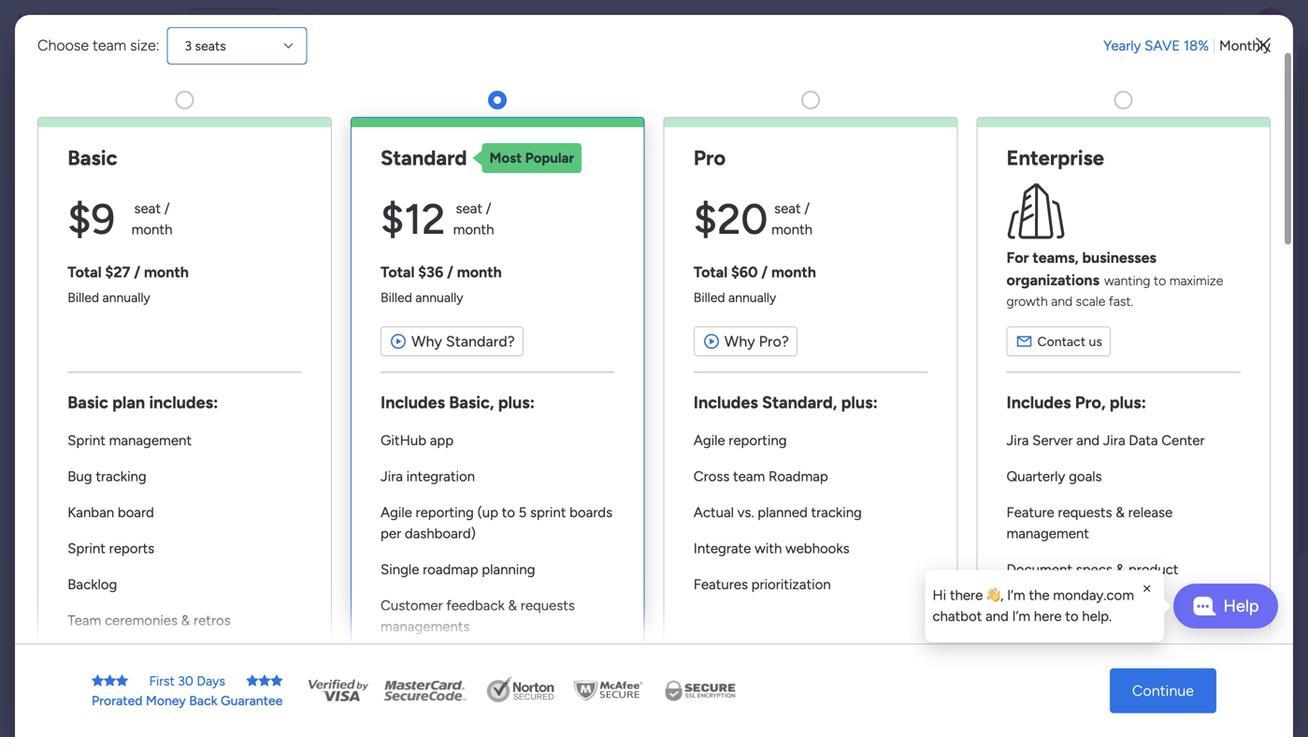 Task type: describe. For each thing, give the bounding box(es) containing it.
pro?
[[759, 333, 789, 350]]

1 vertical spatial i'm
[[1013, 608, 1031, 625]]

& left get
[[1041, 674, 1051, 692]]

1 star image from the left
[[92, 674, 104, 688]]

help button for give feedback
[[1150, 684, 1215, 715]]

release
[[1129, 504, 1173, 521]]

0 horizontal spatial getting started
[[65, 423, 157, 439]]

monday up github
[[336, 373, 383, 389]]

minutes
[[1168, 550, 1222, 568]]

dashboard)
[[405, 525, 476, 542]]

month up total $27 / month billed annually
[[131, 221, 173, 238]]

includes for $12
[[381, 392, 445, 413]]

feature
[[1007, 504, 1055, 521]]

first
[[149, 673, 175, 689]]

mastercard secure code image
[[378, 677, 472, 705]]

inspired
[[1081, 674, 1134, 692]]

document
[[1007, 561, 1073, 578]]

sprint for sprint management
[[68, 432, 106, 449]]

chat bot icon image
[[1193, 597, 1216, 615]]

yearly save 18% option
[[1104, 35, 1209, 56]]

agile for agile reporting (up to 5 sprint boards per dashboard)
[[381, 504, 412, 521]]

dev down features
[[714, 602, 735, 618]]

1 vertical spatial help
[[1166, 689, 1199, 709]]

$12
[[381, 194, 446, 245]]

scrum up norton secured image
[[511, 602, 547, 618]]

templates inside 'explore templates' button
[[1134, 614, 1201, 632]]

our
[[1087, 293, 1110, 310]]

first 30 days
[[149, 673, 225, 689]]

has
[[668, 104, 719, 144]]

seat for $20
[[775, 200, 801, 217]]

monday down features
[[663, 602, 710, 618]]

> down why pro? button
[[738, 373, 746, 389]]

guarantee
[[221, 693, 283, 709]]

/ inside seat / month
[[164, 200, 170, 217]]

my up includes standard, plus:
[[750, 373, 768, 389]]

annually inside total $27 / month billed annually
[[102, 289, 150, 305]]

for teams, businesses organizations
[[1007, 249, 1157, 289]]

getting started inside 'quick search results' list box
[[340, 572, 448, 590]]

scrum up includes standard, plus:
[[838, 373, 874, 389]]

integration
[[407, 468, 475, 485]]

jira server and jira data center
[[1007, 432, 1205, 449]]

includes for $20
[[694, 392, 758, 413]]

my down the "prioritization"
[[817, 602, 835, 618]]

chatbot
[[933, 608, 982, 625]]

lottie animation element for quickly access your recent boards, inbox and workspaces
[[597, 45, 1123, 116]]

5
[[519, 504, 527, 521]]

monday dev > my team > my scrum team up includes standard, plus:
[[663, 373, 907, 389]]

notifications image
[[980, 13, 999, 32]]

seats
[[195, 38, 226, 54]]

quarterly goals
[[1007, 468, 1102, 485]]

my down single roadmap planning
[[490, 602, 507, 618]]

to inside agile reporting (up to 5 sprint boards per dashboard)
[[502, 504, 515, 521]]

team up complete profile
[[1085, 245, 1119, 262]]

workspaces
[[267, 91, 347, 109]]

team inside list box
[[94, 232, 124, 248]]

choose for choose team size:
[[37, 37, 89, 54]]

customer feedback & requests managements
[[381, 597, 575, 635]]

> up the basic, at the left of the page
[[478, 373, 486, 389]]

plus: inside the enterprise tier selected option
[[1110, 392, 1147, 413]]

here
[[1034, 608, 1062, 625]]

actual
[[694, 504, 734, 521]]

pro tier selected option
[[664, 117, 958, 737]]

and inside good morning, noah! quickly access your recent boards, inbox and workspaces
[[546, 71, 571, 88]]

1 horizontal spatial public board image
[[312, 341, 333, 362]]

1 vertical spatial profile
[[1112, 269, 1152, 286]]

includes standard, plus:
[[694, 392, 878, 413]]

dev up size:
[[151, 12, 178, 33]]

$36
[[418, 263, 444, 281]]

quickly
[[267, 71, 317, 88]]

your inside your pro trial has ended, choose your plan
[[487, 104, 549, 144]]

choose a plan button
[[592, 213, 717, 250]]

month for total $60 / month billed annually
[[772, 263, 816, 281]]

jira integration
[[381, 468, 475, 485]]

bug tracking
[[68, 468, 147, 485]]

sprint for sprint reports
[[68, 540, 106, 557]]

us
[[1089, 333, 1103, 349]]

vs.
[[738, 504, 754, 521]]

2 horizontal spatial jira
[[1103, 432, 1126, 449]]

getting started element
[[1000, 709, 1281, 737]]

in
[[1153, 550, 1165, 568]]

includes basic, plus:
[[381, 392, 535, 413]]

plus: for $20
[[841, 392, 878, 413]]

bugs queue
[[65, 360, 136, 376]]

billing cycle selection group
[[1104, 35, 1271, 56]]

monthly
[[1220, 37, 1271, 54]]

my inside "workspace selection" element
[[43, 149, 64, 166]]

> up standard,
[[806, 373, 814, 389]]

feature requests & release management
[[1007, 504, 1173, 542]]

team inside "workspace selection" element
[[68, 149, 104, 166]]

monthly option
[[1220, 35, 1271, 56]]

enable desktop notifications
[[1047, 221, 1230, 238]]

total for $20
[[694, 263, 728, 281]]

product
[[1129, 561, 1179, 578]]

team inside the basic tier selected option
[[68, 612, 101, 629]]

public board image inside list box
[[40, 422, 58, 440]]

lottie animation element for my scrum team
[[0, 548, 239, 737]]

scale
[[1076, 293, 1106, 309]]

basic for basic
[[68, 145, 117, 170]]

product planning
[[1007, 618, 1114, 635]]

/ for total $60 / month billed annually
[[762, 263, 768, 281]]

access
[[321, 71, 367, 88]]

data
[[1129, 432, 1159, 449]]

account
[[1088, 174, 1142, 191]]

total for $12
[[381, 263, 415, 281]]

/ for $20 seat / month
[[805, 200, 810, 217]]

integrate
[[694, 540, 751, 557]]

scrum down the standard?
[[511, 373, 547, 389]]

workspace selection element
[[18, 146, 107, 171]]

includes pro, plus:
[[1007, 392, 1147, 413]]

managements
[[381, 618, 470, 635]]

my left $9
[[34, 232, 52, 248]]

give
[[1069, 61, 1098, 78]]

basic plan includes:
[[68, 392, 218, 413]]

reports
[[109, 540, 154, 557]]

why pro?
[[725, 333, 789, 350]]

your inside your pro trial has ended, choose your plan
[[645, 144, 708, 183]]

dialog containing hi there 👋,  i'm the monday.com
[[925, 570, 1165, 642]]

& for requests
[[508, 597, 517, 614]]

the
[[1029, 587, 1050, 604]]

trial
[[608, 104, 660, 144]]

my
[[643, 264, 664, 282]]

0 vertical spatial started
[[113, 423, 157, 439]]

center
[[1162, 432, 1205, 449]]

public board image inside list box
[[40, 263, 58, 281]]

a
[[662, 223, 670, 240]]

heading containing your pro trial has ended,
[[487, 104, 822, 183]]

ceremonies
[[105, 612, 178, 629]]

per
[[381, 525, 401, 542]]

> down the "prioritization"
[[806, 602, 814, 618]]

> down the 'features prioritization'
[[738, 602, 746, 618]]

sprint reports
[[68, 540, 154, 557]]

standard,
[[762, 392, 837, 413]]

inbox image
[[1021, 13, 1040, 32]]

feedback for give
[[1069, 82, 1127, 99]]

dev down why pro? button
[[714, 373, 735, 389]]

/ for $12 seat / month
[[486, 200, 492, 217]]

your pro trial has ended, choose your plan
[[487, 104, 822, 183]]

setup account link
[[1028, 172, 1281, 193]]

help button for first 30 days
[[1174, 584, 1279, 629]]

monday dev > my team > my scrum team down the "prioritization"
[[663, 602, 907, 618]]

my up includes basic, plus:
[[422, 373, 440, 389]]

wanting to maximize growth and scale fast.
[[1007, 273, 1224, 309]]

management inside the basic tier selected option
[[109, 432, 192, 449]]

invite
[[1047, 245, 1082, 262]]

single
[[381, 561, 419, 578]]

circle o image for install
[[1028, 295, 1040, 309]]

billed for $20
[[694, 289, 725, 305]]

my up the basic, at the left of the page
[[490, 373, 507, 389]]

growth
[[1007, 293, 1048, 309]]

seat inside seat / month
[[134, 200, 161, 217]]

circle o image for complete
[[1028, 271, 1040, 285]]

complete your profile
[[1028, 143, 1194, 163]]

plans
[[240, 14, 271, 30]]

0 vertical spatial i'm
[[1008, 587, 1026, 604]]

board
[[118, 504, 154, 521]]

install our mobile app link
[[1028, 291, 1281, 312]]

my up the managements
[[422, 602, 440, 618]]

my up standard,
[[817, 373, 835, 389]]

recently visited
[[315, 153, 440, 174]]

templates inside boost your workflow in minutes with ready-made templates
[[1096, 573, 1163, 591]]

1 horizontal spatial help
[[1224, 596, 1259, 616]]

enable
[[1047, 221, 1089, 238]]

choose inside your pro trial has ended, choose your plan
[[530, 144, 638, 183]]

github app
[[381, 432, 454, 449]]

account
[[667, 264, 722, 282]]

> up includes basic, plus:
[[411, 373, 419, 389]]

circle o image for enable
[[1028, 223, 1040, 237]]

roadmap
[[423, 561, 479, 578]]

setup account
[[1047, 174, 1142, 191]]

product
[[1007, 618, 1057, 635]]

monday down why pro? button
[[663, 373, 710, 389]]

yearly
[[1104, 37, 1142, 54]]

reporting for agile reporting (up to 5 sprint boards per dashboard)
[[416, 504, 474, 521]]

verified by visa image
[[305, 677, 371, 705]]

why for $20
[[725, 333, 756, 350]]

workflow
[[1087, 550, 1149, 568]]

ssl encrypted image
[[653, 677, 747, 705]]

basic,
[[449, 392, 494, 413]]

learn & get inspired
[[1000, 674, 1134, 692]]

install our mobile app
[[1047, 293, 1186, 310]]

add to favorites image
[[904, 571, 922, 590]]

$9
[[68, 194, 115, 245]]

templates image image
[[1017, 404, 1264, 533]]

sprint management
[[68, 432, 192, 449]]



Task type: vqa. For each thing, say whether or not it's contained in the screenshot.
"seats"
yes



Task type: locate. For each thing, give the bounding box(es) containing it.
2 horizontal spatial to
[[1154, 273, 1167, 289]]

month for $12 seat / month
[[453, 221, 494, 238]]

maximize
[[1170, 273, 1224, 289]]

1 vertical spatial pro
[[694, 145, 726, 170]]

1 horizontal spatial planning
[[1060, 618, 1114, 635]]

started inside 'quick search results' list box
[[396, 572, 448, 590]]

1 horizontal spatial tracking
[[811, 504, 862, 521]]

&
[[1116, 504, 1125, 521], [1116, 561, 1125, 578], [508, 597, 517, 614], [181, 612, 190, 629], [1041, 674, 1051, 692]]

list box
[[0, 221, 239, 700]]

0 vertical spatial circle o image
[[1028, 200, 1040, 214]]

complete for complete profile
[[1047, 269, 1109, 286]]

public board image
[[40, 263, 58, 281], [312, 341, 333, 362], [640, 341, 660, 362]]

apps image
[[1104, 13, 1122, 32]]

businesses
[[1083, 249, 1157, 267]]

annually down $36
[[416, 289, 463, 305]]

0 horizontal spatial public board image
[[40, 263, 58, 281]]

1 vertical spatial agile
[[381, 504, 412, 521]]

with inside boost your workflow in minutes with ready-made templates
[[1226, 550, 1255, 568]]

0 horizontal spatial with
[[755, 540, 782, 557]]

your for complete
[[1107, 143, 1141, 163]]

tracking inside pro tier selected option
[[811, 504, 862, 521]]

/ inside $12 seat / month
[[486, 200, 492, 217]]

basic for basic plan includes:
[[68, 392, 108, 413]]

check circle image inside invite team members link
[[1028, 247, 1040, 261]]

1 billed from the left
[[68, 289, 99, 305]]

1 horizontal spatial management
[[1007, 525, 1090, 542]]

roadmap inside 'quick search results' list box
[[667, 572, 732, 590]]

search everything image
[[1150, 13, 1168, 32]]

profile up setup account link
[[1146, 143, 1194, 163]]

circle o image inside install our mobile app link
[[1028, 295, 1040, 309]]

0 horizontal spatial roadmap
[[667, 572, 732, 590]]

0 vertical spatial feedback
[[1069, 82, 1127, 99]]

1 horizontal spatial seat
[[456, 200, 483, 217]]

annually for $20
[[729, 289, 777, 305]]

norton secured image
[[479, 677, 563, 705]]

Search in workspace field
[[39, 187, 156, 209]]

noah lott image
[[1256, 7, 1286, 37]]

circle o image inside upload your photo link
[[1028, 200, 1040, 214]]

monday down single
[[336, 602, 383, 618]]

0 horizontal spatial plan
[[112, 392, 145, 413]]

scrum down 'webhooks'
[[838, 602, 874, 618]]

invite members image
[[1063, 13, 1081, 32]]

month right $27 on the left of page
[[144, 263, 189, 281]]

to inside wanting to maximize growth and scale fast.
[[1154, 273, 1167, 289]]

help button
[[1174, 584, 1279, 629], [1150, 684, 1215, 715]]

18%
[[1184, 37, 1209, 54]]

dev up the managements
[[386, 602, 408, 618]]

month for total $27 / month billed annually
[[144, 263, 189, 281]]

& inside the basic tier selected option
[[181, 612, 190, 629]]

seat inside $12 seat / month
[[456, 200, 483, 217]]

1 circle o image from the top
[[1028, 223, 1040, 237]]

1 vertical spatial sprint
[[68, 540, 106, 557]]

1 vertical spatial getting
[[340, 572, 392, 590]]

plan inside your pro trial has ended, choose your plan
[[715, 144, 779, 183]]

agile up cross
[[694, 432, 725, 449]]

made
[[1055, 573, 1092, 591]]

1 vertical spatial check circle image
[[1028, 247, 1040, 261]]

1 vertical spatial reporting
[[416, 504, 474, 521]]

feedback down give
[[1069, 82, 1127, 99]]

i'm left here
[[1013, 608, 1031, 625]]

team up includes basic, plus:
[[443, 373, 475, 389]]

month inside $12 seat / month
[[453, 221, 494, 238]]

management inside feature requests & release management
[[1007, 525, 1090, 542]]

> up the managements
[[411, 602, 419, 618]]

good morning, noah! quickly access your recent boards, inbox and workspaces
[[267, 51, 571, 109]]

app
[[430, 432, 454, 449]]

team inside pro tier selected option
[[733, 468, 765, 485]]

basic
[[68, 145, 117, 170], [68, 392, 108, 413]]

agile up per
[[381, 504, 412, 521]]

circle o image
[[1028, 223, 1040, 237], [1028, 271, 1040, 285]]

/ right search in workspace field
[[164, 200, 170, 217]]

scrum down search in workspace field
[[55, 232, 91, 248]]

roadmap up planned at the right of page
[[769, 468, 829, 485]]

pro down has
[[694, 145, 726, 170]]

reporting for agile reporting
[[729, 432, 787, 449]]

0 horizontal spatial agile
[[381, 504, 412, 521]]

1 horizontal spatial total
[[381, 263, 415, 281]]

1 horizontal spatial feedback
[[1069, 82, 1127, 99]]

heading
[[487, 104, 822, 183]]

with right minutes at the right bottom
[[1226, 550, 1255, 568]]

star image
[[92, 674, 104, 688], [104, 674, 116, 688], [116, 674, 128, 688], [246, 674, 258, 688], [271, 674, 283, 688]]

1 horizontal spatial your
[[645, 144, 708, 183]]

check circle image for setup
[[1028, 176, 1040, 190]]

tracking up 'webhooks'
[[811, 504, 862, 521]]

0 vertical spatial your
[[371, 71, 401, 88]]

integrate with webhooks
[[694, 540, 850, 557]]

month inside total $60 / month billed annually
[[772, 263, 816, 281]]

1 vertical spatial feedback
[[446, 597, 505, 614]]

1 seat from the left
[[134, 200, 161, 217]]

plan right a
[[674, 223, 702, 240]]

help.
[[1083, 608, 1112, 625]]

1 check circle image from the top
[[1028, 176, 1040, 190]]

team up includes standard, plus:
[[771, 373, 802, 389]]

/ inside total $27 / month billed annually
[[134, 263, 140, 281]]

annually inside total $60 / month billed annually
[[729, 289, 777, 305]]

requests inside customer feedback & requests managements
[[521, 597, 575, 614]]

0 vertical spatial sprint
[[68, 432, 106, 449]]

complete profile
[[1047, 269, 1152, 286]]

feedback
[[1069, 82, 1127, 99], [446, 597, 505, 614]]

boost your workflow in minutes with ready-made templates
[[1011, 550, 1255, 591]]

to up install our mobile app link
[[1154, 273, 1167, 289]]

(up
[[477, 504, 499, 521]]

0 vertical spatial profile
[[1146, 143, 1194, 163]]

getting down retrospectives
[[65, 423, 110, 439]]

& for retros
[[181, 612, 190, 629]]

team
[[93, 37, 126, 54], [94, 232, 124, 248], [550, 373, 580, 389], [877, 373, 907, 389], [733, 468, 765, 485], [550, 602, 580, 618], [877, 602, 907, 618]]

5 star image from the left
[[271, 674, 283, 688]]

billed inside total $60 / month billed annually
[[694, 289, 725, 305]]

to
[[1154, 273, 1167, 289], [502, 504, 515, 521], [1066, 608, 1079, 625]]

jira for jira integration
[[381, 468, 403, 485]]

0 vertical spatial basic
[[68, 145, 117, 170]]

jira left server
[[1007, 432, 1029, 449]]

2 includes from the left
[[694, 392, 758, 413]]

tracking inside the basic tier selected option
[[96, 468, 147, 485]]

2 horizontal spatial public board image
[[640, 341, 660, 362]]

0 vertical spatial tracking
[[96, 468, 147, 485]]

total inside "total $36 / month billed annually"
[[381, 263, 415, 281]]

basic tier selected option
[[37, 117, 332, 737]]

actual vs. planned tracking
[[694, 504, 862, 521]]

month inside total $27 / month billed annually
[[144, 263, 189, 281]]

0 horizontal spatial public board image
[[40, 422, 58, 440]]

total left $60
[[694, 263, 728, 281]]

feedback for customer
[[446, 597, 505, 614]]

month right $20
[[772, 221, 813, 238]]

getting inside list box
[[65, 423, 110, 439]]

0 vertical spatial management
[[109, 432, 192, 449]]

upload
[[1047, 198, 1092, 214]]

2 horizontal spatial plus:
[[1110, 392, 1147, 413]]

quick search results list box
[[289, 175, 955, 652]]

1 vertical spatial your
[[645, 144, 708, 183]]

0 horizontal spatial lottie animation element
[[0, 548, 239, 737]]

why inside 'button'
[[412, 333, 442, 350]]

1 horizontal spatial lottie animation element
[[597, 45, 1123, 116]]

seat right '$12'
[[456, 200, 483, 217]]

button padding image
[[1254, 36, 1273, 54]]

and inside hi there 👋,  i'm the monday.com chatbot and i'm here to help.
[[986, 608, 1009, 625]]

& inside document specs & product requirement docs
[[1116, 561, 1125, 578]]

most popular section head
[[473, 143, 582, 173]]

check circle image inside setup account link
[[1028, 176, 1040, 190]]

3 includes from the left
[[1007, 392, 1071, 413]]

with inside pro tier selected option
[[755, 540, 782, 557]]

1 horizontal spatial requests
[[1058, 504, 1113, 521]]

$27
[[105, 263, 130, 281]]

circle o image down organizations at the right top of the page
[[1028, 295, 1040, 309]]

goals
[[1069, 468, 1102, 485]]

agile inside pro tier selected option
[[694, 432, 725, 449]]

my up search in workspace field
[[43, 149, 64, 166]]

single roadmap planning
[[381, 561, 535, 578]]

monday dev > my team > my scrum team up includes basic, plus:
[[336, 373, 580, 389]]

1 vertical spatial circle o image
[[1028, 271, 1040, 285]]

includes up agile reporting
[[694, 392, 758, 413]]

plan up "$20 seat / month"
[[715, 144, 779, 183]]

circle o image inside the complete profile link
[[1028, 271, 1040, 285]]

agile reporting
[[694, 432, 787, 449]]

learn
[[1000, 674, 1037, 692]]

getting started up "customer" at the left bottom
[[340, 572, 448, 590]]

& for release
[[1116, 504, 1125, 521]]

get
[[1054, 674, 1077, 692]]

1 vertical spatial lottie animation element
[[0, 548, 239, 737]]

inbox
[[506, 71, 543, 88]]

0 vertical spatial plan
[[715, 144, 779, 183]]

0 horizontal spatial plus:
[[498, 392, 535, 413]]

lottie animation image
[[0, 548, 239, 737]]

select product image
[[17, 13, 36, 32]]

pro inside your pro trial has ended, choose your plan
[[556, 104, 600, 144]]

0 vertical spatial getting started
[[65, 423, 157, 439]]

1 horizontal spatial agile
[[694, 432, 725, 449]]

to right here
[[1066, 608, 1079, 625]]

1 sprint from the top
[[68, 432, 106, 449]]

bug
[[68, 468, 92, 485]]

your down account
[[1095, 198, 1123, 214]]

/ for total $27 / month billed annually
[[134, 263, 140, 281]]

3 plus: from the left
[[1110, 392, 1147, 413]]

prorated
[[92, 693, 143, 709]]

plus: right standard,
[[841, 392, 878, 413]]

2 billed from the left
[[381, 289, 412, 305]]

choose for choose a plan
[[607, 223, 659, 240]]

2 horizontal spatial your
[[1054, 550, 1084, 568]]

0 horizontal spatial seat
[[134, 200, 161, 217]]

annually inside "total $36 / month billed annually"
[[416, 289, 463, 305]]

management down basic plan includes:
[[109, 432, 192, 449]]

plus: inside pro tier selected option
[[841, 392, 878, 413]]

choose a plan
[[607, 223, 702, 240]]

1 includes from the left
[[381, 392, 445, 413]]

plan inside button
[[674, 223, 702, 240]]

plus: inside standard tier selected option
[[498, 392, 535, 413]]

2 horizontal spatial includes
[[1007, 392, 1071, 413]]

1 vertical spatial help button
[[1150, 684, 1215, 715]]

1 horizontal spatial plan
[[674, 223, 702, 240]]

0 horizontal spatial your
[[371, 71, 401, 88]]

/ inside "total $36 / month billed annually"
[[447, 263, 454, 281]]

1 basic from the top
[[68, 145, 117, 170]]

team down backlog
[[68, 612, 101, 629]]

jira down github
[[381, 468, 403, 485]]

0 horizontal spatial to
[[502, 504, 515, 521]]

2 check circle image from the top
[[1028, 247, 1040, 261]]

plus: for $12
[[498, 392, 535, 413]]

circle o image up growth
[[1028, 271, 1040, 285]]

plan down the 'queue'
[[112, 392, 145, 413]]

features prioritization
[[694, 576, 831, 593]]

your down noah!
[[371, 71, 401, 88]]

your inside boost your workflow in minutes with ready-made templates
[[1054, 550, 1084, 568]]

1 why from the left
[[412, 333, 442, 350]]

jira for jira server and jira data center
[[1007, 432, 1029, 449]]

install
[[1047, 293, 1083, 310]]

0 horizontal spatial why
[[412, 333, 442, 350]]

requests inside feature requests & release management
[[1058, 504, 1113, 521]]

month inside "total $36 / month billed annually"
[[457, 263, 502, 281]]

hi
[[933, 587, 947, 604]]

1 circle o image from the top
[[1028, 200, 1040, 214]]

feedback inside customer feedback & requests managements
[[446, 597, 505, 614]]

why standard?
[[412, 333, 515, 350]]

0 horizontal spatial requests
[[521, 597, 575, 614]]

enable desktop notifications link
[[1028, 220, 1281, 241]]

agile
[[694, 432, 725, 449], [381, 504, 412, 521]]

month right $36
[[457, 263, 502, 281]]

boards
[[570, 504, 613, 521]]

month inside "$20 seat / month"
[[772, 221, 813, 238]]

month for $20 seat / month
[[772, 221, 813, 238]]

sprints inside 'quick search results' list box
[[667, 343, 716, 361]]

1 vertical spatial to
[[502, 504, 515, 521]]

2 vertical spatial plan
[[112, 392, 145, 413]]

billed
[[68, 289, 99, 305], [381, 289, 412, 305], [694, 289, 725, 305]]

👋,
[[987, 587, 1004, 604]]

0 horizontal spatial sprints
[[65, 296, 106, 312]]

total inside total $60 / month billed annually
[[694, 263, 728, 281]]

choose inside button
[[607, 223, 659, 240]]

started
[[113, 423, 157, 439], [396, 572, 448, 590]]

why standard? button
[[381, 326, 524, 356]]

monday dev > my team > my scrum team up the managements
[[336, 602, 580, 618]]

0 vertical spatial circle o image
[[1028, 223, 1040, 237]]

your for upload
[[1095, 198, 1123, 214]]

annually for $12
[[416, 289, 463, 305]]

planning inside the enterprise tier selected option
[[1060, 618, 1114, 635]]

and right server
[[1077, 432, 1100, 449]]

tasks inside 'quick search results' list box
[[340, 343, 377, 361]]

1 vertical spatial basic
[[68, 392, 108, 413]]

your up a
[[645, 144, 708, 183]]

see
[[215, 14, 237, 30]]

getting inside 'quick search results' list box
[[340, 572, 392, 590]]

1 annually from the left
[[102, 289, 150, 305]]

1 vertical spatial planning
[[1060, 618, 1114, 635]]

complete profile link
[[1028, 267, 1281, 288]]

photo
[[1127, 198, 1164, 214]]

and right "inbox"
[[546, 71, 571, 88]]

roadmap down integrate
[[667, 572, 732, 590]]

2 seat from the left
[[456, 200, 483, 217]]

0 horizontal spatial management
[[109, 432, 192, 449]]

help button right inspired
[[1150, 684, 1215, 715]]

0 vertical spatial help button
[[1174, 584, 1279, 629]]

sprint up bug
[[68, 432, 106, 449]]

0 horizontal spatial planning
[[482, 561, 535, 578]]

tier options list box
[[37, 83, 1271, 737]]

> down single roadmap planning
[[478, 602, 486, 618]]

invite team members
[[1047, 245, 1181, 262]]

seat inside "$20 seat / month"
[[775, 200, 801, 217]]

prorated money back guarantee
[[92, 693, 283, 709]]

pro inside option
[[694, 145, 726, 170]]

recent
[[405, 71, 449, 88]]

check circle image left the invite
[[1028, 247, 1040, 261]]

plus: right the basic, at the left of the page
[[498, 392, 535, 413]]

reporting up cross team roadmap
[[729, 432, 787, 449]]

total inside total $27 / month billed annually
[[68, 263, 102, 281]]

0 horizontal spatial started
[[113, 423, 157, 439]]

desktop
[[1092, 221, 1145, 238]]

to inside hi there 👋,  i'm the monday.com chatbot and i'm here to help.
[[1066, 608, 1079, 625]]

plan inside the basic tier selected option
[[112, 392, 145, 413]]

1 vertical spatial plan
[[674, 223, 702, 240]]

circle o image inside enable desktop notifications link
[[1028, 223, 1040, 237]]

1 vertical spatial templates
[[1134, 614, 1201, 632]]

total left $36
[[381, 263, 415, 281]]

customer
[[381, 597, 443, 614]]

and inside wanting to maximize growth and scale fast.
[[1052, 293, 1073, 309]]

agile inside agile reporting (up to 5 sprint boards per dashboard)
[[381, 504, 412, 521]]

choose
[[37, 37, 89, 54], [530, 144, 638, 183], [607, 223, 659, 240]]

month for total $36 / month billed annually
[[457, 263, 502, 281]]

your up account
[[1107, 143, 1141, 163]]

/ right $27 on the left of page
[[134, 263, 140, 281]]

1 vertical spatial roadmap
[[667, 572, 732, 590]]

includes inside pro tier selected option
[[694, 392, 758, 413]]

scrum
[[55, 232, 91, 248], [511, 373, 547, 389], [838, 373, 874, 389], [511, 602, 547, 618], [838, 602, 874, 618]]

2 circle o image from the top
[[1028, 271, 1040, 285]]

see plans button
[[189, 8, 280, 36]]

dialog
[[925, 570, 1165, 642]]

/ inside "$20 seat / month"
[[805, 200, 810, 217]]

1 horizontal spatial started
[[396, 572, 448, 590]]

help button down minutes at the right bottom
[[1174, 584, 1279, 629]]

1 vertical spatial complete
[[1047, 269, 1109, 286]]

circle o image up for
[[1028, 223, 1040, 237]]

there
[[950, 587, 983, 604]]

3 annually from the left
[[729, 289, 777, 305]]

& inside feature requests & release management
[[1116, 504, 1125, 521]]

3 billed from the left
[[694, 289, 725, 305]]

save
[[1145, 37, 1181, 54]]

tracking
[[96, 468, 147, 485], [811, 504, 862, 521]]

reporting up dashboard)
[[416, 504, 474, 521]]

option
[[0, 224, 239, 227]]

monday.com
[[1053, 587, 1135, 604]]

& for product
[[1116, 561, 1125, 578]]

setup
[[1047, 174, 1084, 191]]

sprints down $27 on the left of page
[[65, 296, 106, 312]]

jira inside standard tier selected option
[[381, 468, 403, 485]]

team up the managements
[[443, 602, 475, 618]]

includes inside standard tier selected option
[[381, 392, 445, 413]]

check circle image for invite
[[1028, 247, 1040, 261]]

days
[[197, 673, 225, 689]]

/ inside total $60 / month billed annually
[[762, 263, 768, 281]]

document specs & product requirement docs
[[1007, 561, 1179, 599]]

0 vertical spatial planning
[[482, 561, 535, 578]]

seat for $12
[[456, 200, 483, 217]]

2 horizontal spatial total
[[694, 263, 728, 281]]

/ right $36
[[447, 263, 454, 281]]

organizations
[[1007, 271, 1100, 289]]

boost
[[1011, 550, 1050, 568]]

my
[[43, 149, 64, 166], [34, 232, 52, 248], [422, 373, 440, 389], [490, 373, 507, 389], [750, 373, 768, 389], [817, 373, 835, 389], [422, 602, 440, 618], [490, 602, 507, 618], [750, 602, 768, 618], [817, 602, 835, 618]]

public board image
[[40, 422, 58, 440], [312, 571, 333, 591], [640, 571, 660, 591]]

2 plus: from the left
[[841, 392, 878, 413]]

& right the specs
[[1116, 561, 1125, 578]]

why inside button
[[725, 333, 756, 350]]

agile for agile reporting
[[694, 432, 725, 449]]

0 vertical spatial getting
[[65, 423, 110, 439]]

members
[[1122, 245, 1181, 262]]

help right chat bot icon
[[1224, 596, 1259, 616]]

2 star image from the left
[[104, 674, 116, 688]]

mcafee secure image
[[571, 677, 646, 705]]

profile down the businesses
[[1112, 269, 1152, 286]]

1 total from the left
[[68, 263, 102, 281]]

list box containing my scrum team
[[0, 221, 239, 700]]

2 basic from the top
[[68, 392, 108, 413]]

basic down 'bugs' on the left of page
[[68, 392, 108, 413]]

1 horizontal spatial public board image
[[312, 571, 333, 591]]

enterprise
[[1007, 145, 1105, 170]]

management
[[109, 432, 192, 449], [1007, 525, 1090, 542]]

billed down account
[[694, 289, 725, 305]]

total $60 / month billed annually
[[694, 263, 816, 305]]

0 vertical spatial pro
[[556, 104, 600, 144]]

prioritization
[[752, 576, 831, 593]]

reporting inside agile reporting (up to 5 sprint boards per dashboard)
[[416, 504, 474, 521]]

1 horizontal spatial pro
[[694, 145, 726, 170]]

4 star image from the left
[[246, 674, 258, 688]]

check circle image
[[1028, 176, 1040, 190], [1028, 247, 1040, 261]]

$12 seat / month
[[381, 194, 494, 245]]

plus: right pro,
[[1110, 392, 1147, 413]]

circle o image for upload
[[1028, 200, 1040, 214]]

2 vertical spatial to
[[1066, 608, 1079, 625]]

2 why from the left
[[725, 333, 756, 350]]

team up search in workspace field
[[68, 149, 104, 166]]

1 vertical spatial circle o image
[[1028, 295, 1040, 309]]

0 horizontal spatial tracking
[[96, 468, 147, 485]]

billed for $12
[[381, 289, 412, 305]]

total $27 / month billed annually
[[68, 263, 189, 305]]

lottie animation element
[[597, 45, 1123, 116], [0, 548, 239, 737]]

to left 5
[[502, 504, 515, 521]]

complete up install
[[1047, 269, 1109, 286]]

dev up github
[[386, 373, 408, 389]]

3 seat from the left
[[775, 200, 801, 217]]

billed inside "total $36 / month billed annually"
[[381, 289, 412, 305]]

2 annually from the left
[[416, 289, 463, 305]]

0 vertical spatial sprints
[[65, 296, 106, 312]]

2 horizontal spatial public board image
[[640, 571, 660, 591]]

roadmap
[[769, 468, 829, 485], [667, 572, 732, 590]]

roadmap inside pro tier selected option
[[769, 468, 829, 485]]

monday up the choose team size:
[[83, 12, 147, 33]]

0 vertical spatial agile
[[694, 432, 725, 449]]

standard tier selected option
[[351, 117, 645, 737]]

0 horizontal spatial help
[[1166, 689, 1199, 709]]

1 vertical spatial tasks
[[340, 343, 377, 361]]

1 vertical spatial sprints
[[667, 343, 716, 361]]

1 horizontal spatial why
[[725, 333, 756, 350]]

1 horizontal spatial sprints
[[667, 343, 716, 361]]

1 horizontal spatial plus:
[[841, 392, 878, 413]]

seat right $20
[[775, 200, 801, 217]]

sprints inside list box
[[65, 296, 106, 312]]

enterprise tier selected option
[[977, 117, 1271, 737]]

my down the 'features prioritization'
[[750, 602, 768, 618]]

1 horizontal spatial billed
[[381, 289, 412, 305]]

0 vertical spatial tasks
[[65, 264, 96, 280]]

why left pro?
[[725, 333, 756, 350]]

most
[[490, 150, 522, 166]]

star image
[[258, 674, 271, 688]]

/ for total $36 / month billed annually
[[447, 263, 454, 281]]

0 vertical spatial check circle image
[[1028, 176, 1040, 190]]

/ right $20
[[805, 200, 810, 217]]

bugs
[[65, 360, 94, 376]]

sprints
[[65, 296, 106, 312], [667, 343, 716, 361]]

started down basic plan includes:
[[113, 423, 157, 439]]

reporting inside pro tier selected option
[[729, 432, 787, 449]]

planning down monday.com at the bottom of page
[[1060, 618, 1114, 635]]

& inside customer feedback & requests managements
[[508, 597, 517, 614]]

tasks inside list box
[[65, 264, 96, 280]]

dapulse x slim image
[[1252, 136, 1275, 158]]

planning down agile reporting (up to 5 sprint boards per dashboard) at the bottom left of the page
[[482, 561, 535, 578]]

3 star image from the left
[[116, 674, 128, 688]]

sprints left why pro?
[[667, 343, 716, 361]]

help image
[[1191, 13, 1209, 32]]

billed inside total $27 / month billed annually
[[68, 289, 99, 305]]

circle o image
[[1028, 200, 1040, 214], [1028, 295, 1040, 309]]

includes up server
[[1007, 392, 1071, 413]]

explore templates button
[[1011, 604, 1269, 641]]

2 sprint from the top
[[68, 540, 106, 557]]

0 vertical spatial complete
[[1028, 143, 1103, 163]]

planned
[[758, 504, 808, 521]]

0 vertical spatial roadmap
[[769, 468, 829, 485]]

complete for complete your profile
[[1028, 143, 1103, 163]]

1 horizontal spatial includes
[[694, 392, 758, 413]]

getting up "customer" at the left bottom
[[340, 572, 392, 590]]

2 total from the left
[[381, 263, 415, 281]]

pro up popular
[[556, 104, 600, 144]]

0 horizontal spatial jira
[[381, 468, 403, 485]]

includes inside the enterprise tier selected option
[[1007, 392, 1071, 413]]

webhooks
[[786, 540, 850, 557]]

why for $12
[[412, 333, 442, 350]]

1 plus: from the left
[[498, 392, 535, 413]]

public board image left single
[[312, 571, 333, 591]]

month right $60
[[772, 263, 816, 281]]

2 vertical spatial your
[[1054, 550, 1084, 568]]

your inside good morning, noah! quickly access your recent boards, inbox and workspaces
[[371, 71, 401, 88]]

30
[[178, 673, 194, 689]]

team down the "prioritization"
[[771, 602, 802, 618]]

noah!
[[357, 51, 393, 67]]

1 horizontal spatial getting
[[340, 572, 392, 590]]

0 vertical spatial help
[[1224, 596, 1259, 616]]

planning inside standard tier selected option
[[482, 561, 535, 578]]

pro
[[556, 104, 600, 144], [694, 145, 726, 170]]

1 vertical spatial getting started
[[340, 572, 448, 590]]

3 total from the left
[[694, 263, 728, 281]]

2 circle o image from the top
[[1028, 295, 1040, 309]]

requests up norton secured image
[[521, 597, 575, 614]]



